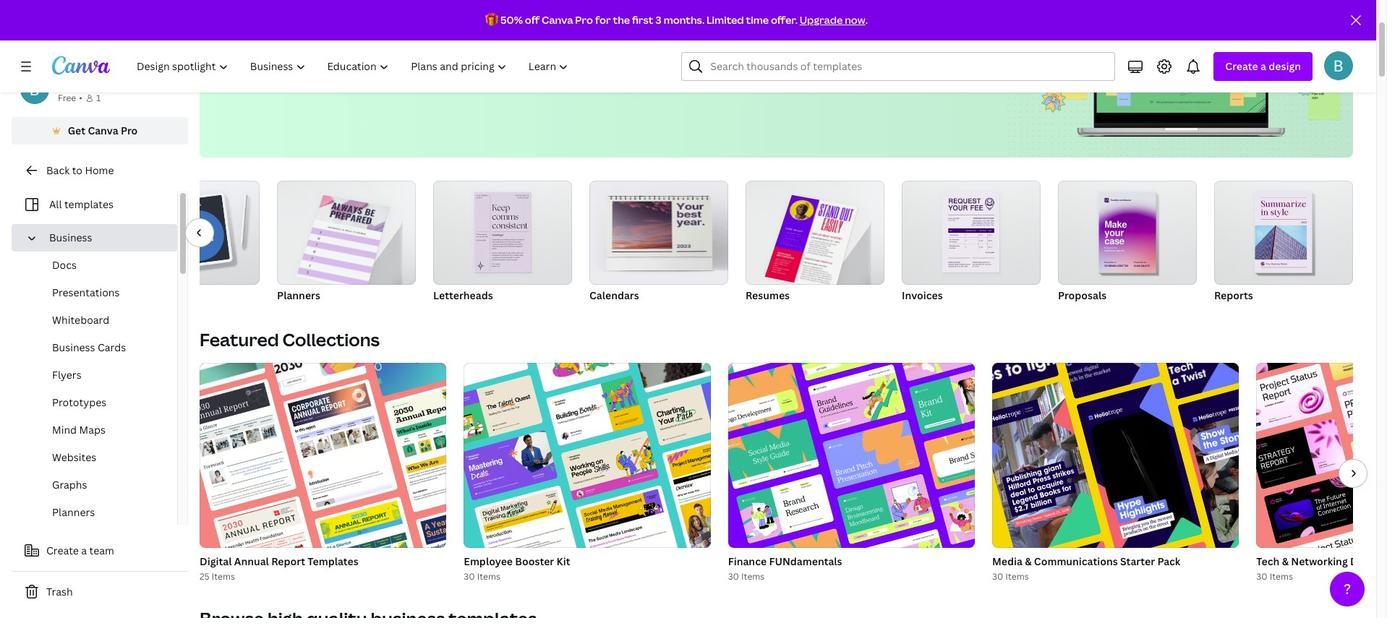 Task type: describe. For each thing, give the bounding box(es) containing it.
reimagine the way you work
[[223, 11, 543, 42]]

networking
[[1291, 555, 1348, 568]]

calendars
[[589, 289, 639, 302]]

1 horizontal spatial planners link
[[277, 181, 416, 305]]

.
[[865, 13, 868, 27]]

flyers link
[[23, 362, 177, 389]]

get canva pro button
[[12, 117, 188, 145]]

starter
[[1120, 555, 1155, 568]]

employee booster kit link
[[464, 554, 711, 570]]

tech & networking databas 30 items
[[1256, 555, 1387, 583]]

templates,
[[662, 55, 721, 71]]

items inside digital annual report templates 25 items
[[212, 571, 235, 583]]

websites link
[[23, 444, 177, 471]]

make an impression when getting work done from whiteboards to presentation templates, invoices and letterheads.
[[223, 55, 864, 71]]

mind
[[52, 423, 77, 437]]

done
[[440, 55, 468, 71]]

25
[[200, 571, 209, 583]]

1 horizontal spatial the
[[613, 13, 630, 27]]

featured
[[200, 328, 279, 351]]

templates
[[64, 197, 114, 211]]

letterheads
[[433, 289, 493, 302]]

& for media
[[1025, 555, 1032, 568]]

resumes
[[746, 289, 790, 302]]

1 vertical spatial planners
[[52, 505, 95, 519]]

booster
[[515, 555, 554, 568]]

from
[[471, 55, 498, 71]]

invoices
[[724, 55, 770, 71]]

limited
[[706, 13, 744, 27]]

team
[[89, 544, 114, 558]]

30 inside the finance fundamentals 30 items
[[728, 571, 739, 583]]

50%
[[500, 13, 523, 27]]

30 inside media & communications starter pack 30 items
[[992, 571, 1003, 583]]

& for tech
[[1282, 555, 1289, 568]]

0 vertical spatial graphs link
[[121, 181, 260, 305]]

0 horizontal spatial planners link
[[23, 499, 177, 526]]

reports link
[[1214, 181, 1353, 305]]

digital
[[200, 555, 232, 568]]

maps
[[79, 423, 106, 437]]

tech
[[1256, 555, 1279, 568]]

presentations
[[52, 286, 120, 299]]

proposal image inside proposals link
[[1099, 192, 1156, 273]]

whiteboard
[[52, 313, 109, 327]]

getting
[[368, 55, 407, 71]]

prototypes link
[[23, 389, 177, 417]]

upgrade
[[800, 13, 843, 27]]

1
[[96, 92, 101, 104]]

a for design
[[1260, 59, 1266, 73]]

websites
[[52, 451, 96, 464]]

whiteboard link
[[23, 307, 177, 334]]

to inside back to home link
[[72, 163, 82, 177]]

1 horizontal spatial graphs
[[121, 289, 156, 302]]

reimagine the way you work image
[[1006, 0, 1353, 158]]

Search search field
[[710, 53, 1106, 80]]

🎁 50% off canva pro for the first 3 months. limited time offer. upgrade now .
[[485, 13, 868, 27]]

whiteboards
[[501, 55, 570, 71]]

prototypes
[[52, 396, 106, 409]]

personal
[[58, 76, 101, 90]]

back to home
[[46, 163, 114, 177]]

mind maps link
[[23, 417, 177, 444]]

when
[[335, 55, 366, 71]]

brad klo image
[[1324, 51, 1353, 80]]

invoices
[[902, 289, 943, 302]]

docs link
[[23, 252, 177, 279]]

first
[[632, 13, 653, 27]]

flyers
[[52, 368, 81, 382]]

create a design button
[[1214, 52, 1313, 81]]

get canva pro
[[68, 124, 138, 137]]

business for business cards
[[52, 341, 95, 354]]

1 horizontal spatial canva
[[542, 13, 573, 27]]

30 inside employee booster kit 30 items
[[464, 571, 475, 583]]

for
[[595, 13, 611, 27]]

items inside tech & networking databas 30 items
[[1270, 571, 1293, 583]]

media & communications starter pack 30 items
[[992, 555, 1180, 583]]

annual
[[234, 555, 269, 568]]

1 vertical spatial graphs
[[52, 478, 87, 492]]

digital annual report templates link
[[200, 554, 446, 570]]

fundamentals
[[769, 555, 842, 568]]

a for team
[[81, 544, 87, 558]]

off
[[525, 13, 540, 27]]

back to home link
[[12, 156, 188, 185]]

create a team button
[[12, 537, 188, 566]]



Task type: vqa. For each thing, say whether or not it's contained in the screenshot.
Whiteboard
yes



Task type: locate. For each thing, give the bounding box(es) containing it.
graphs down websites
[[52, 478, 87, 492]]

cards
[[98, 341, 126, 354]]

1 horizontal spatial work
[[487, 11, 543, 42]]

planners up featured collections
[[277, 289, 320, 302]]

home
[[85, 163, 114, 177]]

calendar image
[[589, 181, 728, 285], [606, 197, 712, 257]]

items down finance
[[741, 571, 765, 583]]

featured collections
[[200, 328, 380, 351]]

1 horizontal spatial &
[[1282, 555, 1289, 568]]

and
[[773, 55, 794, 71]]

items inside employee booster kit 30 items
[[477, 571, 500, 583]]

all
[[49, 197, 62, 211]]

media
[[992, 555, 1022, 568]]

proposal image
[[1058, 181, 1197, 285], [1099, 192, 1156, 273]]

work up the whiteboards
[[487, 11, 543, 42]]

&
[[1025, 555, 1032, 568], [1282, 555, 1289, 568]]

report image
[[1214, 181, 1353, 285], [1255, 192, 1312, 273]]

top level navigation element
[[127, 52, 581, 81]]

a inside button
[[81, 544, 87, 558]]

time
[[746, 13, 769, 27]]

0 vertical spatial to
[[573, 55, 585, 71]]

1 horizontal spatial to
[[573, 55, 585, 71]]

reimagine
[[223, 11, 339, 42]]

graphs link
[[121, 181, 260, 305], [23, 471, 177, 499]]

letterhead image
[[433, 181, 572, 285], [474, 192, 531, 273]]

business
[[49, 231, 92, 244], [52, 341, 95, 354]]

canva right get
[[88, 124, 118, 137]]

0 horizontal spatial pro
[[121, 124, 138, 137]]

0 horizontal spatial create
[[46, 544, 79, 558]]

templates
[[308, 555, 358, 568]]

1 & from the left
[[1025, 555, 1032, 568]]

1 vertical spatial planners link
[[23, 499, 177, 526]]

communications
[[1034, 555, 1118, 568]]

•
[[79, 92, 82, 104]]

create left design
[[1225, 59, 1258, 73]]

the up when
[[344, 11, 383, 42]]

proposals
[[1058, 289, 1107, 302]]

1 horizontal spatial planners
[[277, 289, 320, 302]]

invoice image
[[902, 181, 1041, 285], [943, 192, 1000, 273]]

0 horizontal spatial to
[[72, 163, 82, 177]]

canva
[[542, 13, 573, 27], [88, 124, 118, 137]]

all templates
[[49, 197, 114, 211]]

1 items from the left
[[212, 571, 235, 583]]

1 horizontal spatial pro
[[575, 13, 593, 27]]

1 vertical spatial a
[[81, 544, 87, 558]]

1 horizontal spatial create
[[1225, 59, 1258, 73]]

0 horizontal spatial &
[[1025, 555, 1032, 568]]

30
[[464, 571, 475, 583], [728, 571, 739, 583], [992, 571, 1003, 583], [1256, 571, 1267, 583]]

1 vertical spatial work
[[410, 55, 437, 71]]

business up docs
[[49, 231, 92, 244]]

trash link
[[12, 578, 188, 607]]

offer.
[[771, 13, 798, 27]]

create a team
[[46, 544, 114, 558]]

business cards link
[[23, 334, 177, 362]]

mind maps
[[52, 423, 106, 437]]

pro inside button
[[121, 124, 138, 137]]

0 vertical spatial planners
[[277, 289, 320, 302]]

pro up back to home link
[[121, 124, 138, 137]]

a left team in the bottom left of the page
[[81, 544, 87, 558]]

an
[[255, 55, 268, 71]]

all templates link
[[20, 191, 168, 218]]

1 horizontal spatial a
[[1260, 59, 1266, 73]]

canva right off
[[542, 13, 573, 27]]

finance
[[728, 555, 767, 568]]

create left team in the bottom left of the page
[[46, 544, 79, 558]]

presentations link
[[23, 279, 177, 307]]

you
[[439, 11, 482, 42]]

4 items from the left
[[1005, 571, 1029, 583]]

way
[[388, 11, 434, 42]]

1 vertical spatial create
[[46, 544, 79, 558]]

create for create a team
[[46, 544, 79, 558]]

to
[[573, 55, 585, 71], [72, 163, 82, 177]]

items down media
[[1005, 571, 1029, 583]]

items down "tech"
[[1270, 571, 1293, 583]]

planner image
[[277, 181, 416, 285], [296, 195, 389, 291]]

0 horizontal spatial canva
[[88, 124, 118, 137]]

0 vertical spatial create
[[1225, 59, 1258, 73]]

0 vertical spatial graphs
[[121, 289, 156, 302]]

resumes link
[[746, 181, 884, 305]]

media & communications starter pack link
[[992, 554, 1239, 570]]

1 vertical spatial pro
[[121, 124, 138, 137]]

finance fundamentals link
[[728, 554, 975, 570]]

items down 'digital'
[[212, 571, 235, 583]]

2 30 from the left
[[728, 571, 739, 583]]

now
[[845, 13, 865, 27]]

2 & from the left
[[1282, 555, 1289, 568]]

letterhead image inside 'link'
[[474, 192, 531, 273]]

canva inside button
[[88, 124, 118, 137]]

planners
[[277, 289, 320, 302], [52, 505, 95, 519]]

& right media
[[1025, 555, 1032, 568]]

0 vertical spatial business
[[49, 231, 92, 244]]

to right the whiteboards
[[573, 55, 585, 71]]

the right for
[[613, 13, 630, 27]]

0 horizontal spatial a
[[81, 544, 87, 558]]

items inside media & communications starter pack 30 items
[[1005, 571, 1029, 583]]

graphs
[[121, 289, 156, 302], [52, 478, 87, 492]]

pack
[[1157, 555, 1180, 568]]

1 vertical spatial canva
[[88, 124, 118, 137]]

30 down media
[[992, 571, 1003, 583]]

create for create a design
[[1225, 59, 1258, 73]]

items
[[212, 571, 235, 583], [477, 571, 500, 583], [741, 571, 765, 583], [1005, 571, 1029, 583], [1270, 571, 1293, 583]]

free •
[[58, 92, 82, 104]]

30 down finance
[[728, 571, 739, 583]]

3 30 from the left
[[992, 571, 1003, 583]]

kit
[[557, 555, 570, 568]]

digital annual report templates 25 items
[[200, 555, 358, 583]]

a inside dropdown button
[[1260, 59, 1266, 73]]

employee
[[464, 555, 513, 568]]

30 inside tech & networking databas 30 items
[[1256, 571, 1267, 583]]

presentation
[[588, 55, 660, 71]]

trash
[[46, 585, 73, 599]]

2 items from the left
[[477, 571, 500, 583]]

0 vertical spatial planners link
[[277, 181, 416, 305]]

work
[[487, 11, 543, 42], [410, 55, 437, 71]]

a left design
[[1260, 59, 1266, 73]]

4 30 from the left
[[1256, 571, 1267, 583]]

30 down "tech"
[[1256, 571, 1267, 583]]

resume image
[[746, 181, 884, 285], [765, 195, 858, 291]]

letterheads link
[[433, 181, 572, 305]]

0 horizontal spatial planners
[[52, 505, 95, 519]]

tech & networking databas link
[[1256, 554, 1387, 570]]

0 vertical spatial work
[[487, 11, 543, 42]]

docs
[[52, 258, 77, 272]]

3 items from the left
[[741, 571, 765, 583]]

make
[[223, 55, 252, 71]]

& right "tech"
[[1282, 555, 1289, 568]]

1 vertical spatial to
[[72, 163, 82, 177]]

calendars link
[[589, 181, 728, 305]]

None search field
[[681, 52, 1115, 81]]

1 30 from the left
[[464, 571, 475, 583]]

items inside the finance fundamentals 30 items
[[741, 571, 765, 583]]

collections
[[282, 328, 380, 351]]

pro left for
[[575, 13, 593, 27]]

business cards
[[52, 341, 126, 354]]

create
[[1225, 59, 1258, 73], [46, 544, 79, 558]]

create inside dropdown button
[[1225, 59, 1258, 73]]

letterheads.
[[797, 55, 864, 71]]

& inside media & communications starter pack 30 items
[[1025, 555, 1032, 568]]

employee booster kit 30 items
[[464, 555, 570, 583]]

back
[[46, 163, 70, 177]]

0 vertical spatial a
[[1260, 59, 1266, 73]]

upgrade now button
[[800, 13, 865, 27]]

planners link
[[277, 181, 416, 305], [23, 499, 177, 526]]

databas
[[1350, 555, 1387, 568]]

business up the flyers
[[52, 341, 95, 354]]

planners up create a team
[[52, 505, 95, 519]]

& inside tech & networking databas 30 items
[[1282, 555, 1289, 568]]

1 vertical spatial business
[[52, 341, 95, 354]]

5 items from the left
[[1270, 571, 1293, 583]]

the
[[344, 11, 383, 42], [613, 13, 630, 27]]

business for business
[[49, 231, 92, 244]]

create a design
[[1225, 59, 1301, 73]]

0 vertical spatial pro
[[575, 13, 593, 27]]

items down the employee
[[477, 571, 500, 583]]

design
[[1269, 59, 1301, 73]]

0 vertical spatial canva
[[542, 13, 573, 27]]

3
[[655, 13, 662, 27]]

months.
[[664, 13, 704, 27]]

get
[[68, 124, 85, 137]]

create inside button
[[46, 544, 79, 558]]

0 horizontal spatial graphs
[[52, 478, 87, 492]]

graphs up whiteboard 'link'
[[121, 289, 156, 302]]

1 vertical spatial graphs link
[[23, 471, 177, 499]]

impression
[[271, 55, 333, 71]]

to right back
[[72, 163, 82, 177]]

30 down the employee
[[464, 571, 475, 583]]

0 horizontal spatial the
[[344, 11, 383, 42]]

finance fundamentals 30 items
[[728, 555, 842, 583]]

work left done
[[410, 55, 437, 71]]

graph image
[[121, 181, 260, 285]]

0 horizontal spatial work
[[410, 55, 437, 71]]



